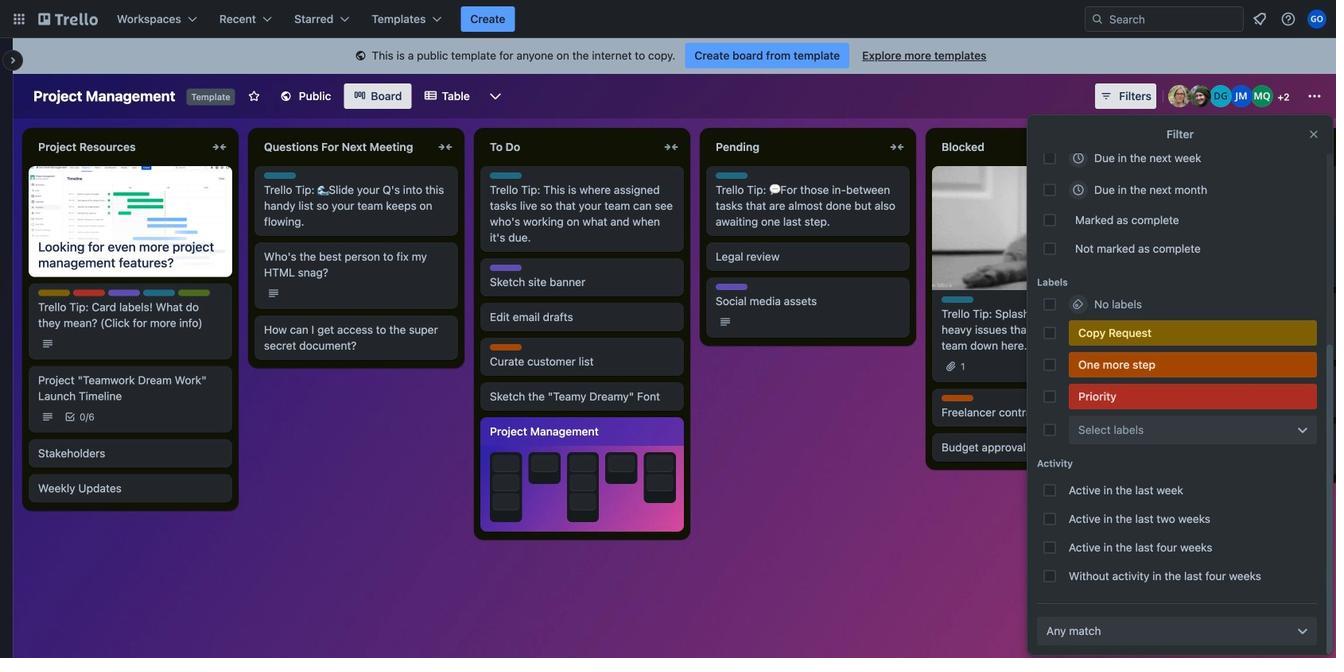 Task type: locate. For each thing, give the bounding box(es) containing it.
0 notifications image
[[1251, 10, 1270, 29]]

1 horizontal spatial collapse list image
[[436, 138, 455, 157]]

None text field
[[29, 134, 207, 160], [481, 134, 659, 160], [932, 134, 1111, 160], [1158, 134, 1337, 160], [29, 134, 207, 160], [481, 134, 659, 160], [932, 134, 1111, 160], [1158, 134, 1337, 160]]

1 horizontal spatial color: purple, title: "design team" element
[[490, 265, 522, 271]]

2 vertical spatial color: orange, title: "one more step" element
[[942, 395, 974, 402]]

search image
[[1091, 13, 1104, 25]]

primary element
[[0, 0, 1337, 38]]

color: orange, title: "one more step" element
[[490, 344, 522, 351], [1069, 352, 1317, 378], [942, 395, 974, 402]]

None text field
[[706, 134, 885, 160]]

0 vertical spatial color: yellow, title: "copy request" element
[[38, 290, 70, 296]]

andrea crawford (andreacrawford8) image
[[1169, 85, 1191, 107]]

color: red, title: "priority" element
[[73, 290, 105, 296], [1069, 384, 1317, 410]]

close popover image
[[1308, 128, 1321, 141]]

1 vertical spatial color: red, title: "priority" element
[[1069, 384, 1317, 410]]

2 horizontal spatial collapse list image
[[1114, 138, 1133, 157]]

1 collapse list image from the left
[[662, 138, 681, 157]]

0 horizontal spatial color: red, title: "priority" element
[[73, 290, 105, 296]]

1 horizontal spatial collapse list image
[[888, 138, 907, 157]]

collapse list image
[[662, 138, 681, 157], [888, 138, 907, 157], [1114, 138, 1133, 157]]

open information menu image
[[1281, 11, 1297, 27]]

0 vertical spatial color: orange, title: "one more step" element
[[490, 344, 522, 351]]

color: yellow, title: "copy request" element
[[38, 290, 70, 296], [1069, 321, 1317, 346]]

0 horizontal spatial collapse list image
[[662, 138, 681, 157]]

2 horizontal spatial color: purple, title: "design team" element
[[716, 284, 748, 290]]

1 horizontal spatial color: orange, title: "one more step" element
[[942, 395, 974, 402]]

1 vertical spatial color: yellow, title: "copy request" element
[[1069, 321, 1317, 346]]

0 horizontal spatial color: yellow, title: "copy request" element
[[38, 290, 70, 296]]

color: purple, title: "design team" element
[[490, 265, 522, 271], [716, 284, 748, 290], [108, 290, 140, 296]]

0 horizontal spatial collapse list image
[[210, 138, 229, 157]]

1 vertical spatial color: orange, title: "one more step" element
[[1069, 352, 1317, 378]]

color: sky, title: "trello tip" element
[[264, 173, 296, 179], [490, 173, 522, 179], [716, 173, 748, 179], [1168, 224, 1200, 230], [143, 290, 175, 296], [942, 297, 974, 303]]

Search field
[[1104, 8, 1243, 30]]

caity (caity) image
[[1189, 85, 1212, 107]]

1 horizontal spatial color: red, title: "priority" element
[[1069, 384, 1317, 410]]

3 collapse list image from the left
[[1114, 138, 1133, 157]]

collapse list image
[[210, 138, 229, 157], [436, 138, 455, 157]]



Task type: describe. For each thing, give the bounding box(es) containing it.
color: lime, title: "halp" element
[[178, 290, 210, 296]]

0 horizontal spatial color: orange, title: "one more step" element
[[490, 344, 522, 351]]

2 collapse list image from the left
[[436, 138, 455, 157]]

back to home image
[[38, 6, 98, 32]]

0 horizontal spatial color: purple, title: "design team" element
[[108, 290, 140, 296]]

gary orlando (garyorlando) image
[[1308, 10, 1327, 29]]

devan goldstein (devangoldstein2) image
[[1210, 85, 1232, 107]]

Board name text field
[[25, 84, 183, 109]]

2 horizontal spatial color: orange, title: "one more step" element
[[1069, 352, 1317, 378]]

collapse list image for middle color: purple, title: "design team" element
[[662, 138, 681, 157]]

customize views image
[[488, 88, 503, 104]]

melody qiao (melodyqiao) image
[[1251, 85, 1274, 107]]

1 horizontal spatial color: yellow, title: "copy request" element
[[1069, 321, 1317, 346]]

jordan mirchev (jordan_mirchev) image
[[1231, 85, 1253, 107]]

sm image
[[353, 49, 369, 64]]

show menu image
[[1307, 88, 1323, 104]]

0 vertical spatial color: red, title: "priority" element
[[73, 290, 105, 296]]

1 collapse list image from the left
[[210, 138, 229, 157]]

2 collapse list image from the left
[[888, 138, 907, 157]]

star or unstar board image
[[248, 90, 261, 103]]

collapse list image for the middle color: orange, title: "one more step" element
[[1114, 138, 1133, 157]]



Task type: vqa. For each thing, say whether or not it's contained in the screenshot.
Close popover image
yes



